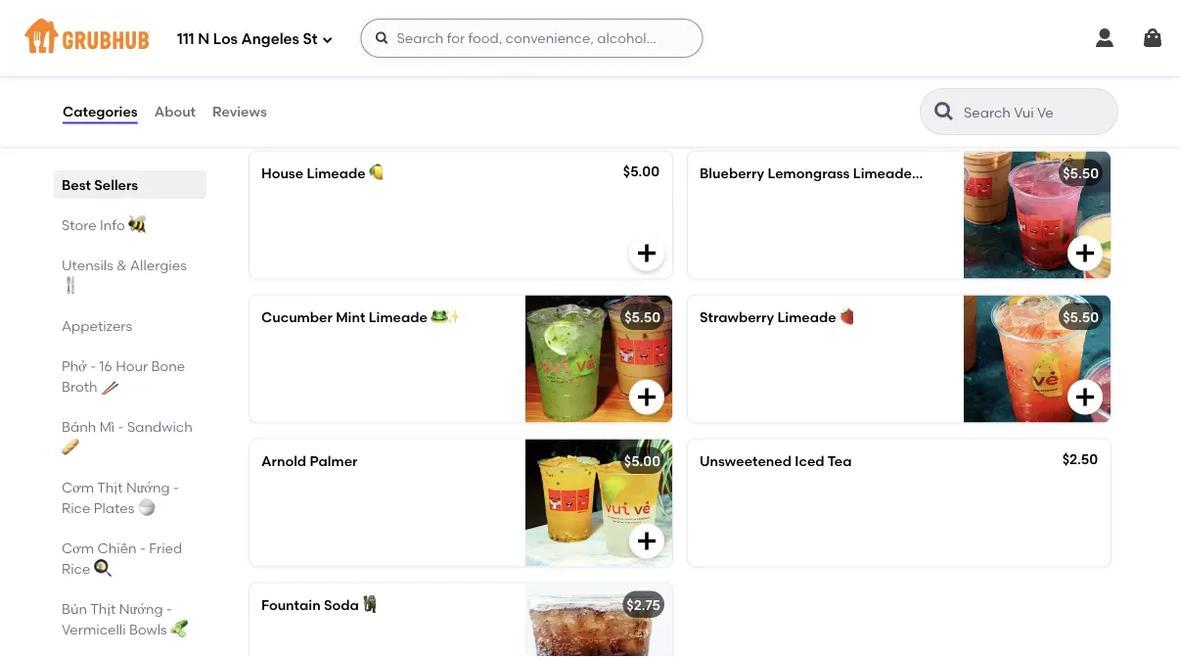 Task type: locate. For each thing, give the bounding box(es) containing it.
& right utensils
[[117, 257, 127, 273]]

vietnamese
[[700, 21, 780, 37], [865, 48, 944, 65]]

cơm down 🥖
[[62, 479, 94, 495]]

allergies
[[130, 257, 187, 273]]

$2.50
[[1063, 450, 1099, 467]]

🐸✨
[[431, 308, 459, 325]]

store info 🐝
[[62, 216, 142, 233]]

fountain
[[261, 596, 321, 613]]

cơm inside cơm thịt nướng - rice plates 🍚
[[62, 479, 94, 495]]

$5.00 for fresh passion fruit juice image
[[625, 21, 661, 37]]

plum
[[830, 21, 864, 37]]

1 horizontal spatial vietnamese
[[865, 48, 944, 65]]

thịt inside cơm thịt nướng - rice plates 🍚
[[97, 479, 123, 495]]

vietnamese up sweet,
[[700, 21, 780, 37]]

0 vertical spatial thịt
[[97, 479, 123, 495]]

1 vertical spatial nướng
[[119, 600, 163, 617]]

- inside cơm chiên - fried rice 🍳
[[140, 540, 146, 556]]

arnold
[[261, 452, 307, 469]]

store info 🐝 tab
[[62, 214, 199, 235]]

🐝
[[128, 216, 142, 233]]

broth
[[62, 378, 97, 395]]

🍚
[[138, 499, 151, 516]]

- up fried
[[173, 479, 179, 495]]

bánh mì - sandwich 🥖
[[62, 418, 193, 455]]

sweet,
[[700, 48, 744, 65]]

1 vertical spatial thịt
[[90, 600, 116, 617]]

appetizers
[[62, 317, 132, 334]]

rice inside cơm thịt nướng - rice plates 🍚
[[62, 499, 90, 516]]

about
[[154, 103, 196, 120]]

nướng for plates
[[126, 479, 170, 495]]

0 vertical spatial rice
[[62, 499, 90, 516]]

1 vertical spatial cơm
[[62, 540, 94, 556]]

0 horizontal spatial &
[[117, 257, 127, 273]]

2 rice from the top
[[62, 560, 90, 577]]

nướng up "bowls" on the bottom left of the page
[[119, 600, 163, 617]]

- up 🥒
[[166, 600, 172, 617]]

- left 16 at left bottom
[[90, 357, 96, 374]]

cơm inside cơm chiên - fried rice 🍳
[[62, 540, 94, 556]]

2 vertical spatial $5.00
[[625, 452, 661, 469]]

& inside sweet, sour & tang, it's a vietnamese classic! 😝
[[779, 48, 790, 65]]

fresh
[[261, 21, 298, 37]]

0 vertical spatial &
[[779, 48, 790, 65]]

🏖
[[930, 21, 943, 37]]

0 vertical spatial vietnamese
[[700, 21, 780, 37]]

cơm
[[62, 479, 94, 495], [62, 540, 94, 556]]

&
[[779, 48, 790, 65], [117, 257, 127, 273]]

svg image for 🍋
[[636, 241, 659, 265]]

cơm up 🍳
[[62, 540, 94, 556]]

cơm chiên - fried rice 🍳
[[62, 540, 182, 577]]

fountain soda 🧌
[[261, 596, 376, 613]]

nướng up 🍚
[[126, 479, 170, 495]]

bowls
[[129, 621, 167, 637]]

- inside bánh mì - sandwich 🥖
[[118, 418, 124, 435]]

- inside bún thịt nướng - vermicelli bowls 🥒
[[166, 600, 172, 617]]

16
[[99, 357, 112, 374]]

💙
[[916, 164, 930, 181]]

store
[[62, 216, 97, 233]]

phở
[[62, 357, 87, 374]]

utensils
[[62, 257, 113, 273]]

thịt inside bún thịt nướng - vermicelli bowls 🥒
[[90, 600, 116, 617]]

unsweetened
[[700, 452, 792, 469]]

svg image for limeade
[[1074, 241, 1098, 265]]

0 vertical spatial $5.00
[[625, 21, 661, 37]]

nướng
[[126, 479, 170, 495], [119, 600, 163, 617]]

passion
[[301, 21, 353, 37]]

1 cơm from the top
[[62, 479, 94, 495]]

0 vertical spatial nướng
[[126, 479, 170, 495]]

rice for cơm thịt nướng - rice plates 🍚
[[62, 499, 90, 516]]

svg image inside main navigation navigation
[[1094, 26, 1117, 50]]

a
[[853, 48, 862, 65]]

angeles
[[241, 30, 300, 48]]

nướng for bowls
[[119, 600, 163, 617]]

svg image
[[1142, 26, 1165, 50], [375, 30, 390, 46], [322, 34, 333, 46], [636, 385, 659, 409]]

search icon image
[[933, 100, 957, 123]]

$2.75
[[627, 596, 661, 613]]

cơm thịt nướng - rice plates 🍚 tab
[[62, 477, 199, 518]]

$5.00 for arnold palmer image
[[625, 452, 661, 469]]

thịt
[[97, 479, 123, 495], [90, 600, 116, 617]]

rice left 🍳
[[62, 560, 90, 577]]

- right mì
[[118, 418, 124, 435]]

vermicelli
[[62, 621, 126, 637]]

cucumber mint limeade 🐸✨
[[261, 308, 459, 325]]

🧌
[[362, 596, 376, 613]]

1 vertical spatial vietnamese
[[865, 48, 944, 65]]

1 horizontal spatial &
[[779, 48, 790, 65]]

house
[[261, 164, 304, 181]]

vietnamese salted plum limeade 🏖
[[700, 21, 943, 37]]

palmer
[[310, 452, 358, 469]]

$5.50 for 💙
[[1064, 164, 1100, 181]]

svg image
[[1094, 26, 1117, 50], [636, 241, 659, 265], [1074, 241, 1098, 265], [1074, 385, 1098, 409], [636, 529, 659, 553]]

1 vertical spatial &
[[117, 257, 127, 273]]

111 n los angeles st
[[177, 30, 318, 48]]

strawberry limeade 🍓
[[700, 308, 854, 325]]

nướng inside bún thịt nướng - vermicelli bowls 🥒
[[119, 600, 163, 617]]

$5.00
[[625, 21, 661, 37], [624, 163, 660, 179], [625, 452, 661, 469]]

1 rice from the top
[[62, 499, 90, 516]]

svg image for 🍓
[[1074, 385, 1098, 409]]

thịt for bún
[[90, 600, 116, 617]]

0 horizontal spatial vietnamese
[[700, 21, 780, 37]]

1 vertical spatial rice
[[62, 560, 90, 577]]

cucumber mint limeade 🐸✨ image
[[526, 295, 673, 423]]

categories
[[63, 103, 138, 120]]

thịt up vermicelli
[[90, 600, 116, 617]]

0 vertical spatial cơm
[[62, 479, 94, 495]]

best sellers
[[62, 176, 138, 193]]

reviews button
[[212, 76, 268, 147]]

limeade left 🐸✨
[[369, 308, 428, 325]]

🍓
[[840, 308, 854, 325]]

classic!
[[700, 68, 749, 85]]

limeade
[[867, 21, 926, 37], [307, 164, 366, 181], [854, 164, 913, 181], [369, 308, 428, 325], [778, 308, 837, 325]]

rice
[[62, 499, 90, 516], [62, 560, 90, 577]]

cơm for cơm chiên - fried rice 🍳
[[62, 540, 94, 556]]

111
[[177, 30, 195, 48]]

best sellers tab
[[62, 174, 199, 195]]

tea
[[828, 452, 852, 469]]

strawberry limeade 🍓 image
[[965, 295, 1111, 423]]

nướng inside cơm thịt nướng - rice plates 🍚
[[126, 479, 170, 495]]

vietnamese salted plum limeade 🏖 image
[[965, 7, 1111, 135]]

best
[[62, 176, 91, 193]]

Search Vui Ve search field
[[963, 103, 1112, 121]]

rice left plates
[[62, 499, 90, 516]]

fresh passion fruit juice
[[261, 21, 427, 37]]

& right sour
[[779, 48, 790, 65]]

thịt up plates
[[97, 479, 123, 495]]

rice inside cơm chiên - fried rice 🍳
[[62, 560, 90, 577]]

hour
[[116, 357, 148, 374]]

& inside utensils & allergies 🍴
[[117, 257, 127, 273]]

vietnamese down 🏖
[[865, 48, 944, 65]]

- left fried
[[140, 540, 146, 556]]

2 cơm from the top
[[62, 540, 94, 556]]

main navigation navigation
[[0, 0, 1181, 76]]

limeade left 💙
[[854, 164, 913, 181]]

-
[[90, 357, 96, 374], [118, 418, 124, 435], [173, 479, 179, 495], [140, 540, 146, 556], [166, 600, 172, 617]]

1 vertical spatial $5.00
[[624, 163, 660, 179]]



Task type: describe. For each thing, give the bounding box(es) containing it.
reviews
[[213, 103, 267, 120]]

vietnamese inside sweet, sour & tang, it's a vietnamese classic! 😝
[[865, 48, 944, 65]]

limeade left 🍋
[[307, 164, 366, 181]]

sweet, sour & tang, it's a vietnamese classic! 😝
[[700, 48, 944, 85]]

bún
[[62, 600, 87, 617]]

🍋
[[369, 164, 383, 181]]

chiên
[[97, 540, 137, 556]]

los
[[213, 30, 238, 48]]

n
[[198, 30, 210, 48]]

fried
[[149, 540, 182, 556]]

utensils & allergies 🍴
[[62, 257, 187, 294]]

tang,
[[793, 48, 828, 65]]

rice for cơm chiên - fried rice 🍳
[[62, 560, 90, 577]]

utensils & allergies 🍴 tab
[[62, 255, 199, 296]]

cơm for cơm thịt nướng - rice plates 🍚
[[62, 479, 94, 495]]

bánh mì - sandwich 🥖 tab
[[62, 416, 199, 457]]

lemongrass
[[768, 164, 850, 181]]

bánh
[[62, 418, 96, 435]]

fountain soda 🧌 image
[[526, 583, 673, 657]]

fruit
[[356, 21, 387, 37]]

st
[[303, 30, 318, 48]]

Search for food, convenience, alcohol... search field
[[361, 19, 704, 58]]

😝
[[752, 68, 766, 85]]

🍴
[[62, 277, 75, 294]]

mint
[[336, 308, 366, 325]]

house limeade 🍋
[[261, 164, 383, 181]]

bún thịt nướng - vermicelli bowls 🥒
[[62, 600, 184, 637]]

$6.00
[[1063, 21, 1100, 37]]

blueberry lemongrass limeade 💙
[[700, 164, 930, 181]]

phở - 16 hour bone broth 🥢 tab
[[62, 355, 199, 397]]

blueberry
[[700, 164, 765, 181]]

blueberry lemongrass limeade 💙 image
[[965, 151, 1111, 279]]

about button
[[153, 76, 197, 147]]

juice
[[390, 21, 427, 37]]

plates
[[94, 499, 134, 516]]

iced
[[795, 452, 825, 469]]

cơm chiên - fried rice 🍳 tab
[[62, 538, 199, 579]]

arnold palmer
[[261, 452, 358, 469]]

bone
[[151, 357, 185, 374]]

it's
[[831, 48, 849, 65]]

unsweetened iced tea
[[700, 452, 852, 469]]

salted
[[783, 21, 827, 37]]

bún thịt nướng - vermicelli bowls 🥒 tab
[[62, 598, 199, 639]]

🍳
[[94, 560, 107, 577]]

$5.50 for 🐸✨
[[625, 308, 661, 325]]

thịt for cơm
[[97, 479, 123, 495]]

mì
[[100, 418, 115, 435]]

sour
[[748, 48, 776, 65]]

limeade left 🍓
[[778, 308, 837, 325]]

phở - 16 hour bone broth 🥢
[[62, 357, 185, 395]]

- inside the phở - 16 hour bone broth 🥢
[[90, 357, 96, 374]]

cucumber
[[261, 308, 333, 325]]

cơm thịt nướng - rice plates 🍚
[[62, 479, 179, 516]]

categories button
[[62, 76, 139, 147]]

appetizers tab
[[62, 315, 199, 336]]

strawberry
[[700, 308, 775, 325]]

info
[[100, 216, 125, 233]]

🥢
[[101, 378, 114, 395]]

soda
[[324, 596, 359, 613]]

limeade left 🏖
[[867, 21, 926, 37]]

🥒
[[170, 621, 184, 637]]

🥖
[[62, 439, 75, 455]]

fresh passion fruit juice image
[[526, 7, 673, 135]]

- inside cơm thịt nướng - rice plates 🍚
[[173, 479, 179, 495]]

arnold palmer image
[[526, 439, 673, 566]]

sellers
[[94, 176, 138, 193]]

sandwich
[[127, 418, 193, 435]]



Task type: vqa. For each thing, say whether or not it's contained in the screenshot.
svg icon
yes



